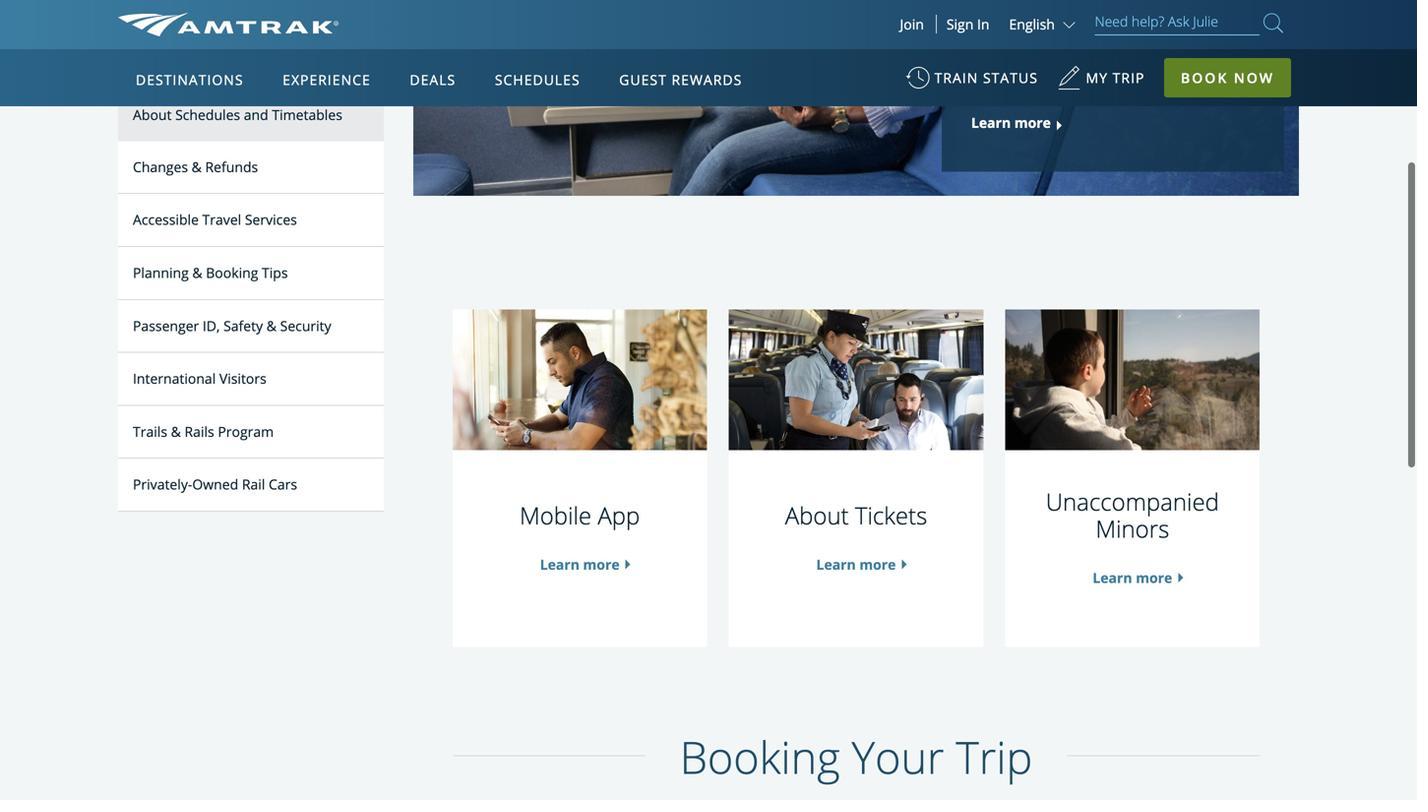 Task type: locate. For each thing, give the bounding box(es) containing it.
1 horizontal spatial booking
[[680, 727, 841, 787]]

1 vertical spatial about
[[785, 500, 849, 532]]

accessible travel services
[[133, 210, 297, 229]]

1 vertical spatial your
[[1087, 44, 1117, 63]]

safety
[[224, 316, 263, 335]]

more down for
[[1015, 113, 1051, 132]]

and right options
[[1200, 25, 1225, 43]]

experience
[[283, 70, 371, 89]]

you
[[1013, 5, 1037, 24], [1057, 25, 1081, 43], [1083, 64, 1106, 83]]

have
[[1084, 25, 1115, 43]]

1 vertical spatial and
[[244, 105, 269, 124]]

international visitors
[[133, 369, 267, 388]]

join button
[[889, 15, 937, 33]]

more up book
[[1186, 44, 1221, 63]]

train status link
[[907, 59, 1039, 107]]

1 vertical spatial booking
[[680, 727, 841, 787]]

& for refunds
[[192, 157, 202, 176]]

more inside when you book your trip through amtrak.com, you have fare options and the freedom to travel your way. with more booking options, you can choose the best fare type for your travel needs.
[[1186, 44, 1221, 63]]

refunds
[[205, 157, 258, 176]]

learn more
[[972, 113, 1051, 132], [540, 555, 620, 574], [817, 555, 896, 574], [1093, 569, 1173, 588]]

about
[[133, 105, 172, 124], [785, 500, 849, 532]]

the left search icon
[[1228, 25, 1249, 43]]

sign
[[947, 15, 974, 33]]

1 horizontal spatial travel
[[1088, 84, 1124, 102]]

travel
[[202, 210, 241, 229]]

Please enter your search item search field
[[1095, 10, 1260, 35]]

travel down can
[[1088, 84, 1124, 102]]

0 vertical spatial booking
[[206, 263, 258, 282]]

0 horizontal spatial travel
[[1048, 44, 1084, 63]]

1 horizontal spatial the
[[1228, 25, 1249, 43]]

and right schedules
[[244, 105, 269, 124]]

passenger id, safety & security
[[133, 316, 332, 335]]

& right 'planning'
[[192, 263, 202, 282]]

deals button
[[402, 52, 464, 107]]

tips
[[262, 263, 288, 282]]

more for unaccompanied minors
[[1136, 569, 1173, 588]]

learn down about tickets
[[817, 555, 856, 574]]

fare down booking
[[972, 84, 998, 102]]

2 vertical spatial you
[[1083, 64, 1106, 83]]

rails
[[185, 422, 214, 441]]

your
[[1076, 5, 1105, 24], [1087, 44, 1117, 63], [1055, 84, 1084, 102]]

0 vertical spatial about
[[133, 105, 172, 124]]

id,
[[203, 316, 220, 335]]

your down have
[[1087, 44, 1117, 63]]

choose
[[1136, 64, 1182, 83]]

learn more link down about tickets
[[817, 555, 896, 574]]

when you book your trip through amtrak.com, you have fare options and the freedom to travel your way. with more booking options, you can choose the best fare type for your travel needs.
[[972, 5, 1249, 102]]

cars
[[269, 475, 297, 494]]

the
[[1228, 25, 1249, 43], [1186, 64, 1207, 83]]

0 horizontal spatial fare
[[972, 84, 998, 102]]

more down app
[[583, 555, 620, 574]]

mobile app
[[520, 500, 640, 532]]

learn more down about tickets
[[817, 555, 896, 574]]

1 horizontal spatial and
[[1200, 25, 1225, 43]]

0 vertical spatial fare
[[1119, 25, 1144, 43]]

international visitors link
[[118, 353, 384, 406]]

changes & refunds
[[133, 157, 258, 176]]

& left refunds
[[192, 157, 202, 176]]

travel up options,
[[1048, 44, 1084, 63]]

the left the best
[[1186, 64, 1207, 83]]

application
[[191, 164, 664, 440]]

0 horizontal spatial about
[[133, 105, 172, 124]]

0 vertical spatial and
[[1200, 25, 1225, 43]]

booking
[[206, 263, 258, 282], [680, 727, 841, 787]]

banner
[[0, 0, 1418, 455]]

visitors
[[219, 369, 267, 388]]

learn more down minors
[[1093, 569, 1173, 588]]

travel
[[1048, 44, 1084, 63], [1088, 84, 1124, 102]]

and
[[1200, 25, 1225, 43], [244, 105, 269, 124]]

privately-owned rail cars link
[[118, 459, 384, 512]]

security
[[280, 316, 332, 335]]

learn more down mobile app
[[540, 555, 620, 574]]

through
[[1135, 5, 1187, 24]]

learn down minors
[[1093, 569, 1133, 588]]

0 vertical spatial the
[[1228, 25, 1249, 43]]

search icon image
[[1264, 9, 1284, 36]]

about left tickets
[[785, 500, 849, 532]]

learn more for unaccompanied minors
[[1093, 569, 1173, 588]]

can
[[1110, 64, 1133, 83]]

owned
[[192, 475, 238, 494]]

banner containing join
[[0, 0, 1418, 455]]

guest rewards
[[620, 70, 743, 89]]

learn more link down 'type'
[[972, 113, 1051, 132]]

about for about tickets
[[785, 500, 849, 532]]

learn more link for you
[[972, 113, 1051, 132]]

with
[[1153, 44, 1183, 63]]

and inside when you book your trip through amtrak.com, you have fare options and the freedom to travel your way. with more booking options, you can choose the best fare type for your travel needs.
[[1200, 25, 1225, 43]]

1 horizontal spatial fare
[[1119, 25, 1144, 43]]

accessible
[[133, 210, 199, 229]]

your up have
[[1076, 5, 1105, 24]]

changes
[[133, 157, 188, 176]]

1 vertical spatial you
[[1057, 25, 1081, 43]]

learn for unaccompanied minors
[[1093, 569, 1133, 588]]

learn more link
[[972, 113, 1051, 132], [540, 555, 620, 574], [817, 555, 896, 574], [1093, 569, 1173, 588]]

for
[[1033, 84, 1051, 102]]

your down options,
[[1055, 84, 1084, 102]]

sign in
[[947, 15, 990, 33]]

1 horizontal spatial about
[[785, 500, 849, 532]]

& right the safety
[[267, 316, 277, 335]]

0 horizontal spatial the
[[1186, 64, 1207, 83]]

my trip
[[1087, 68, 1146, 87]]

privately-
[[133, 475, 192, 494]]

you up amtrak.com,
[[1013, 5, 1037, 24]]

you down book in the top of the page
[[1057, 25, 1081, 43]]

learn more link down minors
[[1093, 569, 1173, 588]]

fare up way.
[[1119, 25, 1144, 43]]

more
[[1186, 44, 1221, 63], [1015, 113, 1051, 132], [583, 555, 620, 574], [860, 555, 896, 574], [1136, 569, 1173, 588]]

more down tickets
[[860, 555, 896, 574]]

0 vertical spatial you
[[1013, 5, 1037, 24]]

program
[[218, 422, 274, 441]]

0 horizontal spatial and
[[244, 105, 269, 124]]

learn more down 'type'
[[972, 113, 1051, 132]]

learn down mobile
[[540, 555, 580, 574]]

minors
[[1096, 513, 1170, 545]]

about schedules and timetables link
[[118, 89, 384, 141]]

more down minors
[[1136, 569, 1173, 588]]

book
[[1040, 5, 1073, 24]]

&
[[192, 157, 202, 176], [192, 263, 202, 282], [267, 316, 277, 335], [171, 422, 181, 441]]

1 vertical spatial fare
[[972, 84, 998, 102]]

more for about tickets
[[860, 555, 896, 574]]

join
[[900, 15, 924, 33]]

you left can
[[1083, 64, 1106, 83]]

learn more link down mobile app
[[540, 555, 620, 574]]

& left rails
[[171, 422, 181, 441]]

guest
[[620, 70, 667, 89]]

planning
[[133, 263, 189, 282]]

0 horizontal spatial you
[[1013, 5, 1037, 24]]

about down the destinations
[[133, 105, 172, 124]]

0 vertical spatial your
[[1076, 5, 1105, 24]]



Task type: describe. For each thing, give the bounding box(es) containing it.
english
[[1010, 15, 1055, 33]]

schedules link
[[487, 49, 588, 106]]

rewards
[[672, 70, 743, 89]]

english button
[[1010, 15, 1081, 33]]

app
[[598, 500, 640, 532]]

learn more for mobile app
[[540, 555, 620, 574]]

when
[[972, 5, 1009, 24]]

sign in button
[[947, 15, 990, 33]]

amtrak image
[[118, 13, 339, 36]]

1 vertical spatial travel
[[1088, 84, 1124, 102]]

2 horizontal spatial you
[[1083, 64, 1106, 83]]

about tickets
[[785, 500, 928, 532]]

train status
[[935, 68, 1039, 87]]

accessible travel services link
[[118, 194, 384, 247]]

planning & booking tips link
[[118, 247, 384, 300]]

book now
[[1182, 68, 1275, 87]]

tickets
[[856, 500, 928, 532]]

trip
[[956, 727, 1033, 787]]

booking
[[972, 64, 1024, 83]]

your
[[852, 727, 945, 787]]

trip
[[1113, 68, 1146, 87]]

learn down 'type'
[[972, 113, 1011, 132]]

way.
[[1120, 44, 1149, 63]]

freedom
[[972, 44, 1027, 63]]

& for rails
[[171, 422, 181, 441]]

best
[[1211, 64, 1238, 83]]

learn more link for app
[[540, 555, 620, 574]]

type
[[1001, 84, 1029, 102]]

learn more link for minors
[[1093, 569, 1173, 588]]

options
[[1148, 25, 1197, 43]]

0 horizontal spatial booking
[[206, 263, 258, 282]]

more for mobile app
[[583, 555, 620, 574]]

0 vertical spatial travel
[[1048, 44, 1084, 63]]

train
[[935, 68, 979, 87]]

book now button
[[1165, 58, 1292, 97]]

trails & rails program link
[[118, 406, 384, 459]]

& for booking
[[192, 263, 202, 282]]

trails & rails program
[[133, 422, 274, 441]]

schedules
[[175, 105, 240, 124]]

learn for about tickets
[[817, 555, 856, 574]]

rail
[[242, 475, 265, 494]]

passenger
[[133, 316, 199, 335]]

learn more link for tickets
[[817, 555, 896, 574]]

guest rewards button
[[612, 52, 751, 107]]

learn more for about tickets
[[817, 555, 896, 574]]

about schedules and timetables
[[133, 105, 343, 124]]

changes & refunds link
[[118, 141, 384, 194]]

planning & booking tips
[[133, 263, 288, 282]]

status
[[984, 68, 1039, 87]]

trip
[[1109, 5, 1131, 24]]

needs.
[[1128, 84, 1170, 102]]

my trip button
[[1058, 59, 1146, 107]]

schedules
[[495, 70, 581, 89]]

in
[[978, 15, 990, 33]]

mobile
[[520, 500, 592, 532]]

unaccompanied minors
[[1046, 486, 1220, 545]]

my
[[1087, 68, 1109, 87]]

learn for mobile app
[[540, 555, 580, 574]]

options,
[[1027, 64, 1079, 83]]

privately-owned rail cars
[[133, 475, 297, 494]]

deals
[[410, 70, 456, 89]]

experience button
[[275, 52, 379, 107]]

destinations
[[136, 70, 244, 89]]

trails
[[133, 422, 167, 441]]

regions map image
[[191, 164, 664, 440]]

2 vertical spatial your
[[1055, 84, 1084, 102]]

unaccompanied
[[1046, 486, 1220, 518]]

about for about schedules and timetables
[[133, 105, 172, 124]]

book
[[1182, 68, 1229, 87]]

destinations button
[[128, 52, 252, 107]]

passenger id, safety & security link
[[118, 300, 384, 353]]

booking your trip
[[680, 727, 1033, 787]]

1 vertical spatial the
[[1186, 64, 1207, 83]]

amtrak.com,
[[972, 25, 1054, 43]]

services
[[245, 210, 297, 229]]

to
[[1031, 44, 1044, 63]]

1 horizontal spatial you
[[1057, 25, 1081, 43]]

timetables
[[272, 105, 343, 124]]

international
[[133, 369, 216, 388]]

now
[[1235, 68, 1275, 87]]



Task type: vqa. For each thing, say whether or not it's contained in the screenshot.
the bottommost your
yes



